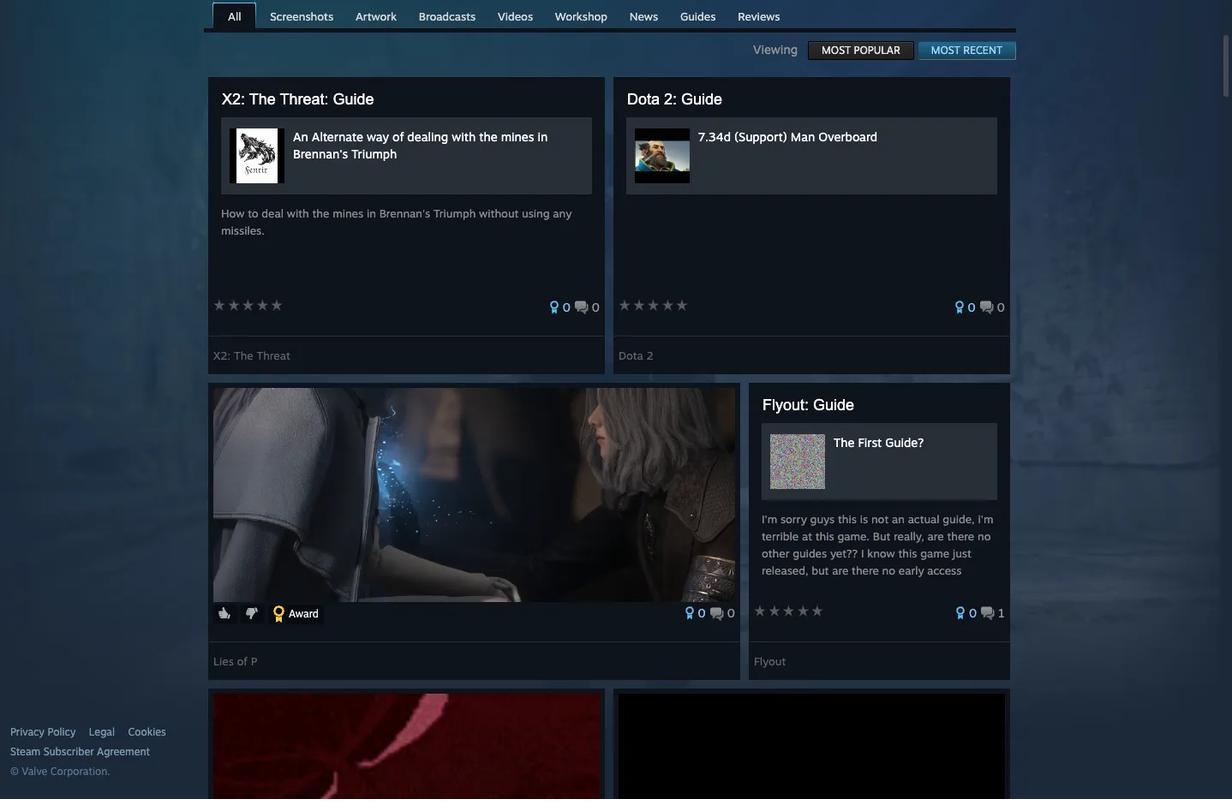 Task type: locate. For each thing, give the bounding box(es) containing it.
1 vertical spatial with
[[287, 207, 309, 220]]

no
[[978, 530, 992, 544], [883, 564, 896, 578]]

0 vertical spatial are
[[928, 530, 945, 544]]

1 horizontal spatial are
[[928, 530, 945, 544]]

1 vertical spatial mines
[[333, 207, 364, 220]]

guides
[[793, 547, 828, 561], [878, 581, 913, 595]]

actual
[[909, 513, 940, 526]]

1 horizontal spatial triumph
[[434, 207, 476, 220]]

guide
[[333, 91, 374, 108], [682, 91, 723, 108], [814, 397, 855, 414]]

x2:
[[222, 91, 245, 108], [213, 349, 231, 363]]

privacy
[[10, 726, 45, 739]]

1 horizontal spatial no
[[978, 530, 992, 544]]

are up the game
[[928, 530, 945, 544]]

guide up the alternate
[[333, 91, 374, 108]]

mines
[[501, 129, 535, 144], [333, 207, 364, 220]]

with
[[452, 129, 476, 144], [287, 207, 309, 220]]

using
[[522, 207, 550, 220]]

1 vertical spatial brennan's
[[380, 207, 431, 220]]

0 horizontal spatial there
[[852, 564, 880, 578]]

dota 2: guide
[[628, 91, 723, 108]]

deal
[[262, 207, 284, 220]]

other
[[762, 547, 790, 561]]

not
[[872, 513, 889, 526]]

0 vertical spatial guides
[[793, 547, 828, 561]]

this left is
[[839, 513, 857, 526]]

sorry
[[781, 513, 808, 526]]

1 most from the left
[[822, 44, 852, 57]]

the left threat:
[[249, 91, 276, 108]]

1 vertical spatial the
[[313, 207, 330, 220]]

this down guys at bottom
[[816, 530, 835, 544]]

or
[[916, 581, 927, 595]]

way
[[367, 129, 389, 144]]

how to deal with the mines in brennan's triumph without using any missiles.
[[221, 207, 572, 238]]

i right am
[[949, 581, 952, 595]]

the right dealing
[[479, 129, 498, 144]]

2 vertical spatial this
[[899, 547, 918, 561]]

x2: the threat
[[213, 349, 290, 363]]

0 horizontal spatial of
[[237, 655, 248, 669]]

the first guide?
[[834, 436, 925, 450]]

access
[[928, 564, 962, 578]]

most left recent
[[932, 44, 961, 57]]

game
[[921, 547, 950, 561]]

1 vertical spatial the
[[234, 349, 254, 363]]

1 vertical spatial x2:
[[213, 349, 231, 363]]

2
[[647, 349, 654, 363]]

this
[[839, 513, 857, 526], [816, 530, 835, 544], [899, 547, 918, 561]]

1 vertical spatial are
[[833, 564, 849, 578]]

just down access
[[955, 581, 974, 595]]

1 horizontal spatial guide
[[682, 91, 723, 108]]

of right 'way'
[[393, 129, 404, 144]]

triumph down 'way'
[[352, 147, 397, 161]]

0 horizontal spatial this
[[816, 530, 835, 544]]

x2: for x2: the threat: guide
[[222, 91, 245, 108]]

x2: for x2: the threat
[[213, 349, 231, 363]]

1 horizontal spatial most
[[932, 44, 961, 57]]

0 vertical spatial the
[[479, 129, 498, 144]]

i right yet??
[[862, 547, 865, 561]]

the left threat at the top
[[234, 349, 254, 363]]

missiles.
[[221, 224, 265, 238]]

mines right deal
[[333, 207, 364, 220]]

flyout:
[[763, 397, 809, 414]]

i'm
[[979, 513, 994, 526]]

early
[[899, 564, 925, 578]]

x2: left threat at the top
[[213, 349, 231, 363]]

0 vertical spatial no
[[978, 530, 992, 544]]

recent
[[964, 44, 1003, 57]]

brennan's inside an alternate way of dealing with the mines in brennan's triumph
[[293, 147, 348, 161]]

but
[[812, 564, 829, 578]]

dota left 2:
[[628, 91, 660, 108]]

0 horizontal spatial brennan's
[[293, 147, 348, 161]]

1 horizontal spatial with
[[452, 129, 476, 144]]

the inside an alternate way of dealing with the mines in brennan's triumph
[[479, 129, 498, 144]]

with inside an alternate way of dealing with the mines in brennan's triumph
[[452, 129, 476, 144]]

of left p
[[237, 655, 248, 669]]

1 vertical spatial in
[[367, 207, 376, 220]]

the inside how to deal with the mines in brennan's triumph without using any missiles.
[[313, 207, 330, 220]]

guides down at
[[793, 547, 828, 561]]

1 horizontal spatial there
[[948, 530, 975, 544]]

in up using
[[538, 129, 548, 144]]

most left "popular"
[[822, 44, 852, 57]]

popular
[[854, 44, 901, 57]]

7.34d
[[699, 129, 731, 144]]

1 horizontal spatial the
[[479, 129, 498, 144]]

no down know
[[883, 564, 896, 578]]

in inside an alternate way of dealing with the mines in brennan's triumph
[[538, 129, 548, 144]]

screenshots link
[[262, 3, 342, 27]]

legal
[[89, 726, 115, 739]]

guides link
[[672, 3, 725, 27]]

there up posted
[[852, 564, 880, 578]]

in
[[538, 129, 548, 144], [367, 207, 376, 220]]

award
[[289, 608, 319, 621]]

award link
[[268, 605, 324, 625]]

the right deal
[[313, 207, 330, 220]]

are down yet??
[[833, 564, 849, 578]]

0 horizontal spatial with
[[287, 207, 309, 220]]

brennan's inside how to deal with the mines in brennan's triumph without using any missiles.
[[380, 207, 431, 220]]

0 vertical spatial triumph
[[352, 147, 397, 161]]

threat:
[[280, 91, 329, 108]]

this down really,
[[899, 547, 918, 561]]

1 horizontal spatial guides
[[878, 581, 913, 595]]

1 horizontal spatial in
[[538, 129, 548, 144]]

that've
[[801, 581, 836, 595]]

1 vertical spatial of
[[237, 655, 248, 669]]

mines inside an alternate way of dealing with the mines in brennan's triumph
[[501, 129, 535, 144]]

0 horizontal spatial are
[[833, 564, 849, 578]]

i
[[862, 547, 865, 561], [949, 581, 952, 595]]

brennan's down an alternate way of dealing with the mines in brennan's triumph
[[380, 207, 431, 220]]

really,
[[894, 530, 925, 544]]

just
[[953, 547, 972, 561], [955, 581, 974, 595]]

there down guide,
[[948, 530, 975, 544]]

mines up using
[[501, 129, 535, 144]]

0 horizontal spatial triumph
[[352, 147, 397, 161]]

0 vertical spatial i
[[862, 547, 865, 561]]

0 vertical spatial dota
[[628, 91, 660, 108]]

man
[[791, 129, 816, 144]]

videos link
[[489, 3, 542, 27]]

brennan's down the alternate
[[293, 147, 348, 161]]

with right dealing
[[452, 129, 476, 144]]

triumph
[[352, 147, 397, 161], [434, 207, 476, 220]]

overboard
[[819, 129, 878, 144]]

0 horizontal spatial mines
[[333, 207, 364, 220]]

0 vertical spatial with
[[452, 129, 476, 144]]

1
[[999, 606, 1006, 621]]

the
[[249, 91, 276, 108], [234, 349, 254, 363], [834, 436, 855, 450]]

videos
[[498, 9, 533, 23]]

just up access
[[953, 547, 972, 561]]

triumph left without
[[434, 207, 476, 220]]

dota left 2
[[619, 349, 644, 363]]

0 vertical spatial in
[[538, 129, 548, 144]]

are
[[928, 530, 945, 544], [833, 564, 849, 578]]

0 horizontal spatial most
[[822, 44, 852, 57]]

cookies
[[128, 726, 166, 739]]

flyout
[[754, 655, 786, 669]]

dota 2
[[619, 349, 654, 363]]

there
[[948, 530, 975, 544], [852, 564, 880, 578]]

0 horizontal spatial i
[[862, 547, 865, 561]]

the
[[479, 129, 498, 144], [313, 207, 330, 220]]

0 horizontal spatial no
[[883, 564, 896, 578]]

valve
[[22, 766, 47, 779]]

the for threat
[[234, 349, 254, 363]]

dota 2 link
[[619, 343, 654, 363]]

most for most popular
[[822, 44, 852, 57]]

1 vertical spatial dota
[[619, 349, 644, 363]]

no down the i'm
[[978, 530, 992, 544]]

an
[[293, 129, 309, 144]]

1 horizontal spatial brennan's
[[380, 207, 431, 220]]

reviews
[[738, 9, 781, 23]]

0 horizontal spatial guides
[[793, 547, 828, 561]]

1 vertical spatial this
[[816, 530, 835, 544]]

x2: left threat:
[[222, 91, 245, 108]]

1 horizontal spatial mines
[[501, 129, 535, 144]]

mines inside how to deal with the mines in brennan's triumph without using any missiles.
[[333, 207, 364, 220]]

dota for dota 2: guide
[[628, 91, 660, 108]]

most for most recent
[[932, 44, 961, 57]]

0 vertical spatial brennan's
[[293, 147, 348, 161]]

lies
[[213, 655, 234, 669]]

steam
[[10, 746, 40, 759]]

all
[[228, 9, 241, 23]]

0 vertical spatial of
[[393, 129, 404, 144]]

game.
[[838, 530, 870, 544]]

1 horizontal spatial of
[[393, 129, 404, 144]]

any
[[553, 207, 572, 220]]

0 vertical spatial x2:
[[222, 91, 245, 108]]

posted
[[840, 581, 875, 595]]

with right deal
[[287, 207, 309, 220]]

0 vertical spatial the
[[249, 91, 276, 108]]

guide right 2:
[[682, 91, 723, 108]]

0 horizontal spatial in
[[367, 207, 376, 220]]

the left the first
[[834, 436, 855, 450]]

1 horizontal spatial this
[[839, 513, 857, 526]]

1 horizontal spatial i
[[949, 581, 952, 595]]

in down 'way'
[[367, 207, 376, 220]]

legal link
[[89, 726, 115, 740]]

1 vertical spatial triumph
[[434, 207, 476, 220]]

guide right flyout:
[[814, 397, 855, 414]]

brennan's
[[293, 147, 348, 161], [380, 207, 431, 220]]

0 vertical spatial mines
[[501, 129, 535, 144]]

guides down early
[[878, 581, 913, 595]]

0 horizontal spatial the
[[313, 207, 330, 220]]

1 vertical spatial guides
[[878, 581, 913, 595]]

2 most from the left
[[932, 44, 961, 57]]



Task type: vqa. For each thing, say whether or not it's contained in the screenshot.
Brennan's inside the 'AN ALTERNATE WAY OF DEALING WITH THE MINES IN BRENNAN'S TRIUMPH'
yes



Task type: describe. For each thing, give the bounding box(es) containing it.
x2: the threat: guide
[[222, 91, 374, 108]]

how
[[221, 207, 245, 220]]

0 vertical spatial there
[[948, 530, 975, 544]]

1 vertical spatial there
[[852, 564, 880, 578]]

steam subscriber agreement link
[[10, 746, 200, 760]]

0 vertical spatial just
[[953, 547, 972, 561]]

an alternate way of dealing with the mines in brennan's triumph
[[293, 129, 548, 161]]

of inside an alternate way of dealing with the mines in brennan's triumph
[[393, 129, 404, 144]]

the for threat:
[[249, 91, 276, 108]]

most popular
[[822, 44, 901, 57]]

privacy policy
[[10, 726, 76, 739]]

dealing
[[408, 129, 449, 144]]

guide,
[[943, 513, 975, 526]]

policy
[[47, 726, 76, 739]]

an
[[893, 513, 905, 526]]

cookies steam subscriber agreement © valve corporation.
[[10, 726, 166, 779]]

artwork link
[[347, 3, 406, 27]]

2 horizontal spatial this
[[899, 547, 918, 561]]

i'm sorry guys this is not an actual guide, i'm terrible at this game. but really, are there no other guides yet?? i know this game just released, but are there no early access people that've posted guides or am i just stupid?
[[762, 513, 994, 612]]

1 vertical spatial i
[[949, 581, 952, 595]]

guides
[[681, 9, 716, 23]]

1 vertical spatial just
[[955, 581, 974, 595]]

p
[[251, 655, 257, 669]]

2 vertical spatial the
[[834, 436, 855, 450]]

broadcasts
[[419, 9, 476, 23]]

stupid?
[[762, 598, 800, 612]]

most recent link
[[918, 41, 1017, 60]]

with inside how to deal with the mines in brennan's triumph without using any missiles.
[[287, 207, 309, 220]]

x2: the threat link
[[213, 343, 290, 363]]

©
[[10, 766, 19, 779]]

2:
[[664, 91, 677, 108]]

artwork
[[356, 9, 397, 23]]

released,
[[762, 564, 809, 578]]

screenshots
[[270, 9, 334, 23]]

first
[[859, 436, 883, 450]]

viewing
[[754, 42, 809, 57]]

all link
[[213, 3, 257, 30]]

1 vertical spatial no
[[883, 564, 896, 578]]

reviews link
[[730, 3, 789, 27]]

most popular link
[[809, 41, 915, 60]]

7.34d (support) man overboard
[[699, 129, 878, 144]]

dota for dota 2
[[619, 349, 644, 363]]

corporation.
[[50, 766, 110, 779]]

0 horizontal spatial guide
[[333, 91, 374, 108]]

without
[[479, 207, 519, 220]]

alternate
[[312, 129, 363, 144]]

workshop
[[555, 9, 608, 23]]

threat
[[257, 349, 290, 363]]

flyout: guide
[[763, 397, 855, 414]]

terrible
[[762, 530, 799, 544]]

(support)
[[735, 129, 788, 144]]

am
[[930, 581, 946, 595]]

most recent
[[932, 44, 1003, 57]]

in inside how to deal with the mines in brennan's triumph without using any missiles.
[[367, 207, 376, 220]]

agreement
[[97, 746, 150, 759]]

but
[[873, 530, 891, 544]]

triumph inside an alternate way of dealing with the mines in brennan's triumph
[[352, 147, 397, 161]]

0 vertical spatial this
[[839, 513, 857, 526]]

at
[[803, 530, 813, 544]]

know
[[868, 547, 896, 561]]

guide?
[[886, 436, 925, 450]]

cookies link
[[128, 726, 166, 740]]

broadcasts link
[[411, 3, 485, 27]]

people
[[762, 581, 797, 595]]

flyout link
[[754, 649, 786, 669]]

news
[[630, 9, 659, 23]]

subscriber
[[43, 746, 94, 759]]

to
[[248, 207, 259, 220]]

workshop link
[[547, 3, 617, 27]]

news link
[[621, 3, 667, 27]]

i'm
[[762, 513, 778, 526]]

2 horizontal spatial guide
[[814, 397, 855, 414]]

privacy policy link
[[10, 726, 76, 740]]

triumph inside how to deal with the mines in brennan's triumph without using any missiles.
[[434, 207, 476, 220]]



